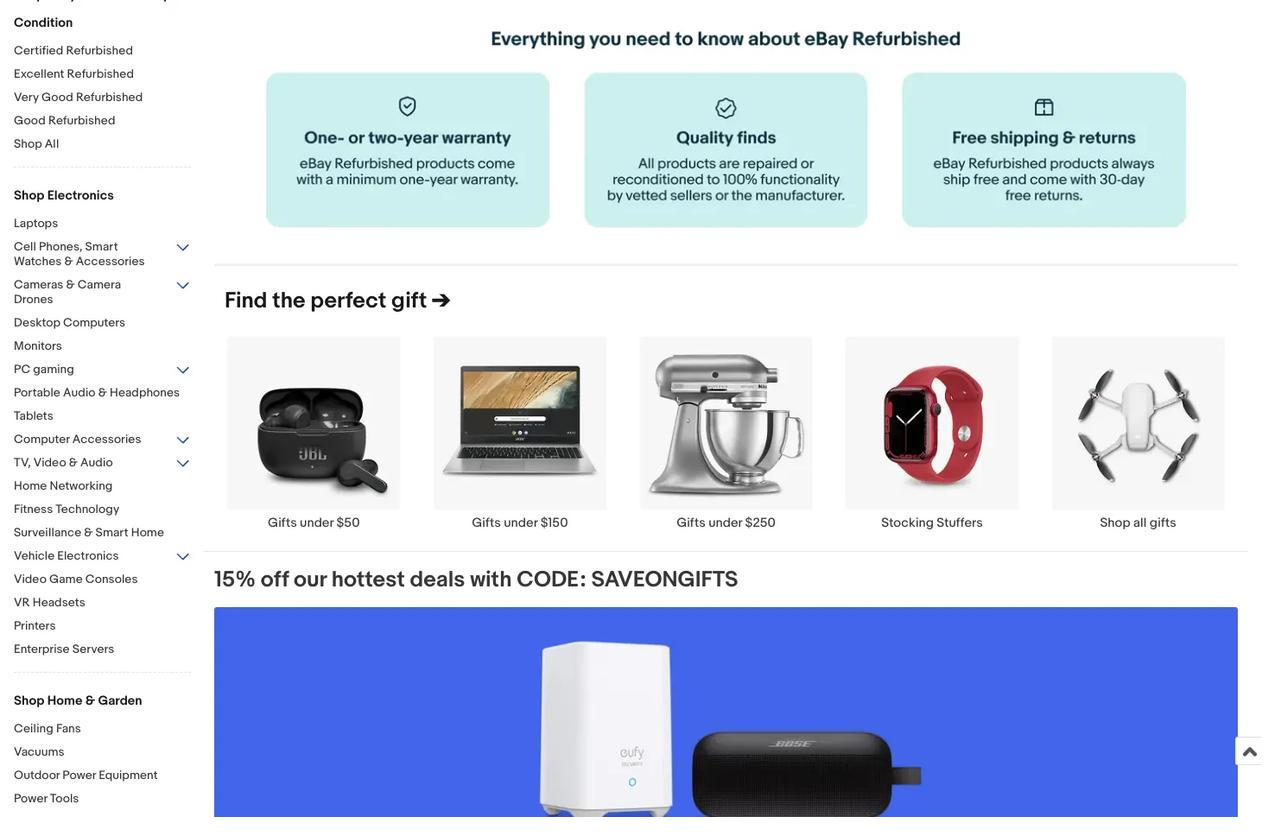 Task type: vqa. For each thing, say whether or not it's contained in the screenshot.
Mens
no



Task type: locate. For each thing, give the bounding box(es) containing it.
1 horizontal spatial gifts
[[472, 515, 501, 531]]

power
[[62, 768, 96, 783], [14, 792, 47, 806]]

& left camera
[[66, 277, 75, 292]]

0 horizontal spatial under
[[300, 515, 334, 531]]

game
[[49, 572, 83, 587]]

audio
[[63, 385, 96, 400], [80, 455, 113, 470]]

shop up 'condition'
[[14, 0, 44, 3]]

smart down laptops link
[[85, 239, 118, 254]]

shop left all
[[14, 137, 42, 151]]

gift
[[391, 288, 427, 315]]

video down vehicle
[[14, 572, 47, 587]]

None text field
[[214, 608, 1239, 818]]

0 vertical spatial power
[[62, 768, 96, 783]]

home
[[14, 479, 47, 494], [131, 526, 164, 540], [47, 693, 82, 709]]

excellent
[[14, 67, 64, 81]]

1 vertical spatial electronics
[[57, 549, 119, 564]]

refurbished up excellent refurbished link
[[66, 43, 133, 58]]

0 vertical spatial home
[[14, 479, 47, 494]]

1 horizontal spatial under
[[504, 515, 538, 531]]

monitors link
[[14, 339, 191, 355]]

3 under from the left
[[709, 515, 743, 531]]

smart down fitness technology link
[[96, 526, 128, 540]]

refurbished down very good refurbished link
[[48, 113, 115, 128]]

networking
[[50, 479, 113, 494]]

1 vertical spatial good
[[14, 113, 46, 128]]

off
[[261, 567, 289, 593]]

0 vertical spatial audio
[[63, 385, 96, 400]]

certified
[[14, 43, 63, 58]]

0 vertical spatial electronics
[[47, 188, 114, 203]]

good down excellent
[[41, 90, 73, 105]]

good down very
[[14, 113, 46, 128]]

ebay refurbished image
[[214, 0, 1239, 264]]

servers
[[72, 642, 114, 657]]

shop up ceiling
[[14, 693, 44, 709]]

gifts up off
[[268, 515, 297, 531]]

accessories down tablets link
[[72, 432, 141, 447]]

home up fans
[[47, 693, 82, 709]]

shop inside shop ebay refurbished by condition
[[14, 0, 44, 3]]

smart
[[85, 239, 118, 254], [96, 526, 128, 540]]

1 vertical spatial video
[[14, 572, 47, 587]]

1 gifts from the left
[[268, 515, 297, 531]]

gifts for gifts under $250
[[677, 515, 706, 531]]

under for $150
[[504, 515, 538, 531]]

2 gifts from the left
[[472, 515, 501, 531]]

stocking stuffers
[[882, 515, 983, 531]]

shop all link
[[14, 137, 191, 153]]

gifts
[[268, 515, 297, 531], [472, 515, 501, 531], [677, 515, 706, 531]]

electronics down surveillance & smart home link
[[57, 549, 119, 564]]

audio down pc gaming dropdown button
[[63, 385, 96, 400]]

certified refurbished link
[[14, 43, 191, 60]]

& up networking
[[69, 455, 78, 470]]

2 under from the left
[[504, 515, 538, 531]]

refurbished inside shop ebay refurbished by condition
[[79, 0, 152, 3]]

home up fitness
[[14, 479, 47, 494]]

refurbished down certified refurbished link
[[67, 67, 134, 81]]

good refurbished link
[[14, 113, 191, 130]]

under for $50
[[300, 515, 334, 531]]

power tools link
[[14, 792, 191, 808]]

home down fitness technology link
[[131, 526, 164, 540]]

pc
[[14, 362, 30, 377]]

gaming
[[33, 362, 74, 377]]

tablets
[[14, 409, 53, 424]]

ceiling
[[14, 722, 53, 736]]

garden
[[98, 693, 142, 709]]

fans
[[56, 722, 81, 736]]

$50
[[337, 515, 360, 531]]

2 vertical spatial home
[[47, 693, 82, 709]]

0 horizontal spatial power
[[14, 792, 47, 806]]

certified refurbished excellent refurbished very good refurbished good refurbished shop all
[[14, 43, 143, 151]]

enterprise
[[14, 642, 70, 657]]

1 under from the left
[[300, 515, 334, 531]]

laptops cell phones, smart watches & accessories cameras & camera drones desktop computers monitors pc gaming portable audio & headphones tablets computer accessories tv, video & audio home networking fitness technology surveillance & smart home vehicle electronics video game consoles vr headsets printers enterprise servers
[[14, 216, 180, 657]]

2 horizontal spatial under
[[709, 515, 743, 531]]

condition
[[14, 15, 73, 30]]

gifts under $50 link
[[211, 336, 417, 531]]

list
[[204, 336, 1249, 551]]

shop all gifts
[[1101, 515, 1177, 531]]

list containing gifts under $50
[[204, 336, 1249, 551]]

under left $250
[[709, 515, 743, 531]]

audio down computer accessories dropdown button
[[80, 455, 113, 470]]

printers link
[[14, 619, 191, 635]]

video game consoles link
[[14, 572, 191, 589]]

with
[[470, 567, 512, 593]]

under
[[300, 515, 334, 531], [504, 515, 538, 531], [709, 515, 743, 531]]

None text field
[[214, 0, 1239, 265]]

under left the "$50"
[[300, 515, 334, 531]]

accessories up camera
[[76, 254, 145, 269]]

gifts under $50
[[268, 515, 360, 531]]

laptops
[[14, 216, 58, 231]]

electronics
[[47, 188, 114, 203], [57, 549, 119, 564]]

0 horizontal spatial gifts
[[268, 515, 297, 531]]

electronics up laptops link
[[47, 188, 114, 203]]

refurbished down excellent refurbished link
[[76, 90, 143, 105]]

1 horizontal spatial power
[[62, 768, 96, 783]]

deals
[[410, 567, 465, 593]]

shop all gifts link
[[1036, 336, 1242, 531]]

shop home & garden
[[14, 693, 142, 709]]

2 horizontal spatial gifts
[[677, 515, 706, 531]]

by
[[155, 0, 169, 3]]

video down computer
[[33, 455, 66, 470]]

gifts for gifts under $50
[[268, 515, 297, 531]]

gifts up the "with"
[[472, 515, 501, 531]]

refurbished left by
[[79, 0, 152, 3]]

good
[[41, 90, 73, 105], [14, 113, 46, 128]]

0 vertical spatial accessories
[[76, 254, 145, 269]]

shop left all in the bottom of the page
[[1101, 515, 1131, 531]]

surveillance & smart home link
[[14, 526, 191, 542]]

refurbished
[[79, 0, 152, 3], [66, 43, 133, 58], [67, 67, 134, 81], [76, 90, 143, 105], [48, 113, 115, 128]]

find the perfect gift ➔
[[225, 288, 451, 315]]

&
[[64, 254, 73, 269], [66, 277, 75, 292], [98, 385, 107, 400], [69, 455, 78, 470], [84, 526, 93, 540], [85, 693, 95, 709]]

home networking link
[[14, 479, 191, 495]]

power down outdoor
[[14, 792, 47, 806]]

3 gifts from the left
[[677, 515, 706, 531]]

vr
[[14, 596, 30, 610]]

accessories
[[76, 254, 145, 269], [72, 432, 141, 447]]

very good refurbished link
[[14, 90, 191, 106]]

under for $250
[[709, 515, 743, 531]]

under left the $150
[[504, 515, 538, 531]]

gifts up saveongifts
[[677, 515, 706, 531]]

tv, video & audio button
[[14, 455, 191, 472]]

tools
[[50, 792, 79, 806]]

power up tools
[[62, 768, 96, 783]]

enterprise servers link
[[14, 642, 191, 659]]



Task type: describe. For each thing, give the bounding box(es) containing it.
gifts under $250
[[677, 515, 776, 531]]

all
[[45, 137, 59, 151]]

tv,
[[14, 455, 31, 470]]

printers
[[14, 619, 56, 634]]

& down technology
[[84, 526, 93, 540]]

desktop computers link
[[14, 315, 191, 332]]

cameras & camera drones button
[[14, 277, 191, 309]]

very
[[14, 90, 39, 105]]

drones
[[14, 292, 53, 307]]

gifts under $250 link
[[623, 336, 830, 531]]

shop for refurbished
[[14, 0, 44, 3]]

vacuums
[[14, 745, 65, 760]]

perfect
[[310, 288, 387, 315]]

15% off our hottest deals with code: saveongifts
[[214, 567, 739, 593]]

1 vertical spatial audio
[[80, 455, 113, 470]]

vr headsets link
[[14, 596, 191, 612]]

phones,
[[39, 239, 83, 254]]

electronics inside laptops cell phones, smart watches & accessories cameras & camera drones desktop computers monitors pc gaming portable audio & headphones tablets computer accessories tv, video & audio home networking fitness technology surveillance & smart home vehicle electronics video game consoles vr headsets printers enterprise servers
[[57, 549, 119, 564]]

& left garden
[[85, 693, 95, 709]]

0 vertical spatial smart
[[85, 239, 118, 254]]

stuffers
[[937, 515, 983, 531]]

shop ebay refurbished by condition
[[14, 0, 169, 30]]

surveillance
[[14, 526, 81, 540]]

the
[[272, 288, 306, 315]]

saveongifts
[[592, 567, 739, 593]]

hottest
[[332, 567, 405, 593]]

0 vertical spatial video
[[33, 455, 66, 470]]

ceiling fans vacuums outdoor power equipment power tools
[[14, 722, 158, 806]]

cameras
[[14, 277, 63, 292]]

portable audio & headphones link
[[14, 385, 191, 402]]

shop electronics
[[14, 188, 114, 203]]

& right watches
[[64, 254, 73, 269]]

excellent refurbished link
[[14, 67, 191, 83]]

find
[[225, 288, 267, 315]]

stocking stuffers link
[[830, 336, 1036, 531]]

$250
[[746, 515, 776, 531]]

1 vertical spatial home
[[131, 526, 164, 540]]

gifts for gifts under $150
[[472, 515, 501, 531]]

0 vertical spatial good
[[41, 90, 73, 105]]

ebay
[[47, 0, 76, 3]]

& down pc gaming dropdown button
[[98, 385, 107, 400]]

monitors
[[14, 339, 62, 354]]

laptops link
[[14, 216, 191, 232]]

fitness technology link
[[14, 502, 191, 519]]

camera
[[78, 277, 121, 292]]

vacuums link
[[14, 745, 191, 761]]

shop up laptops
[[14, 188, 44, 203]]

gifts under $150
[[472, 515, 568, 531]]

code:
[[517, 567, 587, 593]]

computer
[[14, 432, 70, 447]]

technology
[[56, 502, 119, 517]]

stocking
[[882, 515, 934, 531]]

computers
[[63, 315, 125, 330]]

fitness
[[14, 502, 53, 517]]

desktop
[[14, 315, 60, 330]]

cell phones, smart watches & accessories button
[[14, 239, 191, 271]]

computer accessories button
[[14, 432, 191, 449]]

gifts under $150 link
[[417, 336, 623, 531]]

1 vertical spatial smart
[[96, 526, 128, 540]]

1 vertical spatial power
[[14, 792, 47, 806]]

shop for gifts
[[1101, 515, 1131, 531]]

outdoor
[[14, 768, 60, 783]]

consoles
[[85, 572, 138, 587]]

vehicle
[[14, 549, 55, 564]]

headphones
[[110, 385, 180, 400]]

all
[[1134, 515, 1147, 531]]

our
[[294, 567, 327, 593]]

equipment
[[99, 768, 158, 783]]

cell
[[14, 239, 36, 254]]

vehicle electronics button
[[14, 549, 191, 565]]

pc gaming button
[[14, 362, 191, 379]]

headsets
[[33, 596, 85, 610]]

$150
[[541, 515, 568, 531]]

shop for &
[[14, 693, 44, 709]]

shop inside certified refurbished excellent refurbished very good refurbished good refurbished shop all
[[14, 137, 42, 151]]

15%
[[214, 567, 256, 593]]

watches
[[14, 254, 62, 269]]

ceiling fans link
[[14, 722, 191, 738]]

portable
[[14, 385, 60, 400]]

gifts
[[1150, 515, 1177, 531]]

1 vertical spatial accessories
[[72, 432, 141, 447]]

tablets link
[[14, 409, 191, 425]]

outdoor power equipment link
[[14, 768, 191, 785]]

➔
[[432, 288, 451, 315]]



